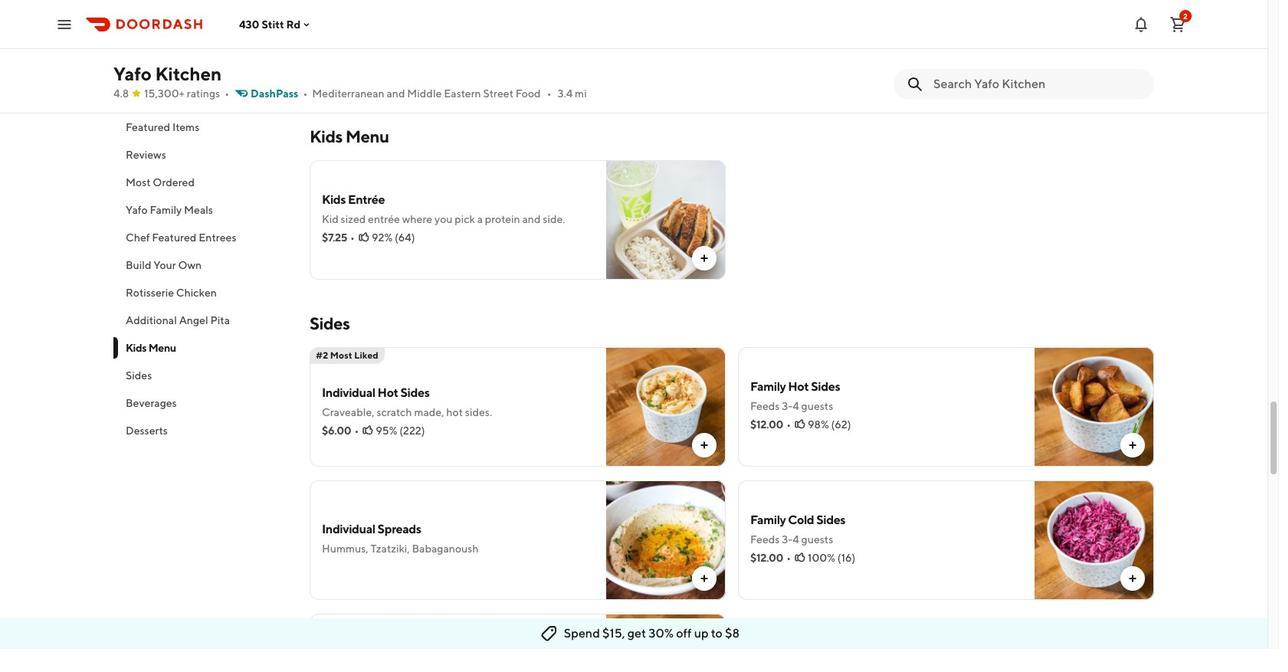 Task type: vqa. For each thing, say whether or not it's contained in the screenshot.
On for Mix & Match - Buy 2, save $2 On select Beggin' & more. Now - 12/12. Terms apply.
no



Task type: describe. For each thing, give the bounding box(es) containing it.
own
[[178, 259, 202, 271]]

mi
[[575, 87, 587, 100]]

$7.25 •
[[322, 232, 355, 244]]

2 button
[[1163, 9, 1194, 39]]

0 vertical spatial kids
[[310, 127, 343, 146]]

build your own
[[126, 259, 202, 271]]

hot for individual
[[378, 386, 399, 400]]

food
[[516, 87, 541, 100]]

rd
[[286, 18, 301, 30]]

92%
[[372, 232, 393, 244]]

kid
[[322, 213, 339, 225]]

spend
[[564, 627, 600, 641]]

sides button
[[114, 362, 291, 390]]

additional
[[126, 314, 177, 327]]

kids entrée image
[[607, 160, 726, 280]]

open menu image
[[55, 15, 74, 33]]

eastern
[[444, 87, 481, 100]]

street
[[484, 87, 514, 100]]

craveable,
[[322, 406, 375, 419]]

feeds for family hot sides
[[751, 400, 780, 413]]

• right $7.25 on the top of the page
[[351, 232, 355, 244]]

meals
[[184, 204, 213, 216]]

3.4
[[558, 87, 573, 100]]

$6.00
[[322, 425, 352, 437]]

additional angel pita image
[[607, 0, 726, 93]]

side.
[[543, 213, 566, 225]]

sides inside button
[[126, 370, 152, 382]]

middle
[[407, 87, 442, 100]]

4.8
[[114, 87, 129, 100]]

(222)
[[400, 425, 425, 437]]

rotisserie chicken
[[126, 287, 217, 299]]

angel
[[179, 314, 208, 327]]

$15,
[[603, 627, 626, 641]]

scratch
[[377, 406, 412, 419]]

chef
[[126, 232, 150, 244]]

2 items, open order cart image
[[1170, 15, 1188, 33]]

beverages button
[[114, 390, 291, 417]]

family hot sides image
[[1035, 347, 1155, 467]]

family inside "yafo family meals" button
[[150, 204, 182, 216]]

(62)
[[832, 419, 852, 431]]

• left 3.4
[[547, 87, 552, 100]]

(16)
[[838, 552, 856, 564]]

Item Search search field
[[934, 76, 1143, 93]]

items
[[172, 121, 200, 133]]

featured inside 'button'
[[126, 121, 170, 133]]

individual cold sides image
[[607, 614, 726, 650]]

tzatziki,
[[371, 543, 410, 555]]

get
[[628, 627, 647, 641]]

notification bell image
[[1133, 15, 1151, 33]]

15,300+
[[144, 87, 185, 100]]

add item to cart image for family hot sides
[[1127, 439, 1140, 452]]

$1.25 •
[[322, 44, 354, 57]]

liked
[[354, 350, 379, 361]]

ordered
[[153, 176, 195, 189]]

made,
[[414, 406, 444, 419]]

mediterranean
[[312, 87, 385, 100]]

stitt
[[262, 18, 284, 30]]

1 horizontal spatial menu
[[346, 127, 389, 146]]

and inside kids entrée kid sized entrée where you pick a protein and side.
[[523, 213, 541, 225]]

most ordered button
[[114, 169, 291, 196]]

sides for individual hot sides craveable, scratch made, hot sides.
[[401, 386, 430, 400]]

you
[[435, 213, 453, 225]]

• right $6.00
[[355, 425, 359, 437]]

babaganoush
[[412, 543, 479, 555]]

3- for cold
[[782, 534, 793, 546]]

hot
[[447, 406, 463, 419]]

yafo kitchen
[[114, 63, 222, 84]]

3- for hot
[[782, 400, 793, 413]]

kids entrée kid sized entrée where you pick a protein and side.
[[322, 192, 566, 225]]

build
[[126, 259, 151, 271]]

1 horizontal spatial most
[[330, 350, 353, 361]]

95% for 95% (93)
[[371, 44, 393, 57]]

430 stitt rd button
[[239, 18, 313, 30]]

featured items button
[[114, 114, 291, 141]]

98%
[[808, 419, 830, 431]]

pita
[[210, 314, 230, 327]]

entrée
[[348, 192, 385, 207]]

guests for hot
[[802, 400, 834, 413]]

additional angel pita button
[[114, 307, 291, 334]]

reviews button
[[114, 141, 291, 169]]

kids inside kids entrée kid sized entrée where you pick a protein and side.
[[322, 192, 346, 207]]

• right $1.25
[[350, 44, 354, 57]]

family for family cold sides
[[751, 513, 786, 528]]

$7.25
[[322, 232, 347, 244]]

2 vertical spatial kids
[[126, 342, 147, 354]]

sides for family hot sides feeds 3-4 guests
[[812, 380, 841, 394]]

430
[[239, 18, 260, 30]]

• right ratings
[[225, 87, 229, 100]]

4 for hot
[[793, 400, 800, 413]]

$12.00 for family cold sides
[[751, 552, 784, 564]]

off
[[677, 627, 692, 641]]

95% for 95% (222)
[[376, 425, 398, 437]]

15,300+ ratings •
[[144, 87, 229, 100]]

100% (16)
[[808, 552, 856, 564]]

desserts
[[126, 425, 168, 437]]

up
[[695, 627, 709, 641]]

kitchen
[[155, 63, 222, 84]]

yafo family meals button
[[114, 196, 291, 224]]

sides up the #2
[[310, 314, 350, 334]]

family hot sides feeds 3-4 guests
[[751, 380, 841, 413]]

reviews
[[126, 149, 166, 161]]

individual hot sides craveable, scratch made, hot sides.
[[322, 386, 492, 419]]

92% (64)
[[372, 232, 415, 244]]

(93)
[[395, 44, 415, 57]]

individual for hot
[[322, 386, 376, 400]]

where
[[402, 213, 433, 225]]



Task type: locate. For each thing, give the bounding box(es) containing it.
dashpass
[[251, 87, 299, 100]]

family inside family hot sides feeds 3-4 guests
[[751, 380, 786, 394]]

3-
[[782, 400, 793, 413], [782, 534, 793, 546]]

1 horizontal spatial kids menu
[[310, 127, 389, 146]]

1 vertical spatial family
[[751, 380, 786, 394]]

hot inside 'individual hot sides craveable, scratch made, hot sides.'
[[378, 386, 399, 400]]

0 vertical spatial guests
[[802, 400, 834, 413]]

individual hot sides image
[[607, 347, 726, 467]]

0 horizontal spatial menu
[[149, 342, 176, 354]]

hummus,
[[322, 543, 369, 555]]

family inside family cold sides feeds 3-4 guests
[[751, 513, 786, 528]]

additional angel pita
[[126, 314, 230, 327]]

$12.00 • for hot
[[751, 419, 791, 431]]

0 vertical spatial kids menu
[[310, 127, 389, 146]]

#2
[[316, 350, 328, 361]]

2 guests from the top
[[802, 534, 834, 546]]

4
[[793, 400, 800, 413], [793, 534, 800, 546]]

menu down mediterranean
[[346, 127, 389, 146]]

$12.00 for family hot sides
[[751, 419, 784, 431]]

0 vertical spatial add item to cart image
[[699, 252, 711, 265]]

0 vertical spatial and
[[387, 87, 405, 100]]

$12.00 • for cold
[[751, 552, 791, 564]]

yafo for yafo family meals
[[126, 204, 148, 216]]

individual spreads image
[[607, 481, 726, 600]]

ratings
[[187, 87, 220, 100]]

yafo up chef
[[126, 204, 148, 216]]

desserts button
[[114, 417, 291, 445]]

entrees
[[199, 232, 237, 244]]

individual up the craveable,
[[322, 386, 376, 400]]

spreads
[[378, 522, 422, 537]]

add item to cart image
[[699, 252, 711, 265], [1127, 439, 1140, 452], [1127, 573, 1140, 585]]

0 horizontal spatial most
[[126, 176, 151, 189]]

0 vertical spatial family
[[150, 204, 182, 216]]

sides up beverages in the bottom of the page
[[126, 370, 152, 382]]

1 vertical spatial 4
[[793, 534, 800, 546]]

$12.00 down family cold sides feeds 3-4 guests on the right bottom
[[751, 552, 784, 564]]

featured inside button
[[152, 232, 197, 244]]

1 individual from the top
[[322, 386, 376, 400]]

1 horizontal spatial and
[[523, 213, 541, 225]]

95% down scratch
[[376, 425, 398, 437]]

2 vertical spatial family
[[751, 513, 786, 528]]

guests for cold
[[802, 534, 834, 546]]

0 vertical spatial 3-
[[782, 400, 793, 413]]

hot up scratch
[[378, 386, 399, 400]]

your
[[154, 259, 176, 271]]

hot up 98%
[[789, 380, 809, 394]]

individual inside individual spreads hummus, tzatziki, babaganoush
[[322, 522, 376, 537]]

sized
[[341, 213, 366, 225]]

hot for family
[[789, 380, 809, 394]]

individual up hummus,
[[322, 522, 376, 537]]

1 vertical spatial feeds
[[751, 534, 780, 546]]

add item to cart image for hummus, tzatziki, babaganoush
[[699, 573, 711, 585]]

family cold sides feeds 3-4 guests
[[751, 513, 846, 546]]

yafo inside button
[[126, 204, 148, 216]]

1 vertical spatial menu
[[149, 342, 176, 354]]

sides up made, at the left of page
[[401, 386, 430, 400]]

a
[[478, 213, 483, 225]]

• right dashpass
[[303, 87, 308, 100]]

family
[[150, 204, 182, 216], [751, 380, 786, 394], [751, 513, 786, 528]]

0 vertical spatial individual
[[322, 386, 376, 400]]

spend $15, get 30% off up to $8
[[564, 627, 740, 641]]

yafo up 4.8
[[114, 63, 152, 84]]

1 4 from the top
[[793, 400, 800, 413]]

0 vertical spatial 4
[[793, 400, 800, 413]]

0 vertical spatial most
[[126, 176, 151, 189]]

yafo for yafo kitchen
[[114, 63, 152, 84]]

individual spreads hummus, tzatziki, babaganoush
[[322, 522, 479, 555]]

family cold sides image
[[1035, 481, 1155, 600]]

4 inside family cold sides feeds 3-4 guests
[[793, 534, 800, 546]]

430 stitt rd
[[239, 18, 301, 30]]

sides for family cold sides feeds 3-4 guests
[[817, 513, 846, 528]]

1 vertical spatial kids menu
[[126, 342, 176, 354]]

3- inside family hot sides feeds 3-4 guests
[[782, 400, 793, 413]]

cold
[[789, 513, 815, 528]]

1 $12.00 • from the top
[[751, 419, 791, 431]]

(64)
[[395, 232, 415, 244]]

rotisserie
[[126, 287, 174, 299]]

95% (222)
[[376, 425, 425, 437]]

1 vertical spatial 3-
[[782, 534, 793, 546]]

1 vertical spatial $12.00
[[751, 552, 784, 564]]

kids down mediterranean
[[310, 127, 343, 146]]

yafo family meals
[[126, 204, 213, 216]]

1 3- from the top
[[782, 400, 793, 413]]

1 vertical spatial and
[[523, 213, 541, 225]]

add item to cart image for kids entrée
[[699, 252, 711, 265]]

$12.00 down family hot sides feeds 3-4 guests
[[751, 419, 784, 431]]

kids down additional
[[126, 342, 147, 354]]

individual
[[322, 386, 376, 400], [322, 522, 376, 537]]

hot inside family hot sides feeds 3-4 guests
[[789, 380, 809, 394]]

kids menu down mediterranean
[[310, 127, 389, 146]]

0 vertical spatial 95%
[[371, 44, 393, 57]]

2 add item to cart image from the top
[[699, 573, 711, 585]]

kids
[[310, 127, 343, 146], [322, 192, 346, 207], [126, 342, 147, 354]]

dashpass •
[[251, 87, 308, 100]]

and left middle
[[387, 87, 405, 100]]

most down reviews
[[126, 176, 151, 189]]

• down family cold sides feeds 3-4 guests on the right bottom
[[787, 552, 791, 564]]

1 vertical spatial 95%
[[376, 425, 398, 437]]

1 vertical spatial individual
[[322, 522, 376, 537]]

family for family hot sides
[[751, 380, 786, 394]]

1 vertical spatial kids
[[322, 192, 346, 207]]

$6.00 •
[[322, 425, 359, 437]]

$12.00 • down family hot sides feeds 3-4 guests
[[751, 419, 791, 431]]

most right the #2
[[330, 350, 353, 361]]

sides
[[310, 314, 350, 334], [126, 370, 152, 382], [812, 380, 841, 394], [401, 386, 430, 400], [817, 513, 846, 528]]

add item to cart image for individual hot sides
[[699, 439, 711, 452]]

sides.
[[465, 406, 492, 419]]

add item to cart image for family cold sides
[[1127, 573, 1140, 585]]

$8
[[726, 627, 740, 641]]

100%
[[808, 552, 836, 564]]

guests inside family cold sides feeds 3-4 guests
[[802, 534, 834, 546]]

feeds inside family cold sides feeds 3-4 guests
[[751, 534, 780, 546]]

2 individual from the top
[[322, 522, 376, 537]]

and
[[387, 87, 405, 100], [523, 213, 541, 225]]

menu down additional
[[149, 342, 176, 354]]

beverages
[[126, 397, 177, 410]]

0 vertical spatial featured
[[126, 121, 170, 133]]

1 add item to cart image from the top
[[699, 439, 711, 452]]

0 horizontal spatial kids menu
[[126, 342, 176, 354]]

chicken
[[176, 287, 217, 299]]

$12.00
[[751, 419, 784, 431], [751, 552, 784, 564]]

1 $12.00 from the top
[[751, 419, 784, 431]]

feeds inside family hot sides feeds 3-4 guests
[[751, 400, 780, 413]]

4 for cold
[[793, 534, 800, 546]]

1 vertical spatial most
[[330, 350, 353, 361]]

kids up kid
[[322, 192, 346, 207]]

sides inside family cold sides feeds 3-4 guests
[[817, 513, 846, 528]]

and left side. at the top of the page
[[523, 213, 541, 225]]

2 feeds from the top
[[751, 534, 780, 546]]

most inside button
[[126, 176, 151, 189]]

featured
[[126, 121, 170, 133], [152, 232, 197, 244]]

$1.25
[[322, 44, 347, 57]]

guests up 98%
[[802, 400, 834, 413]]

entrée
[[368, 213, 400, 225]]

0 vertical spatial feeds
[[751, 400, 780, 413]]

1 vertical spatial add item to cart image
[[699, 573, 711, 585]]

$12.00 • down family cold sides feeds 3-4 guests on the right bottom
[[751, 552, 791, 564]]

featured up reviews
[[126, 121, 170, 133]]

1 vertical spatial add item to cart image
[[1127, 439, 1140, 452]]

individual for spreads
[[322, 522, 376, 537]]

2 vertical spatial add item to cart image
[[1127, 573, 1140, 585]]

$12.00 •
[[751, 419, 791, 431], [751, 552, 791, 564]]

95%
[[371, 44, 393, 57], [376, 425, 398, 437]]

98% (62)
[[808, 419, 852, 431]]

•
[[350, 44, 354, 57], [225, 87, 229, 100], [303, 87, 308, 100], [547, 87, 552, 100], [351, 232, 355, 244], [787, 419, 791, 431], [355, 425, 359, 437], [787, 552, 791, 564]]

sides up the 98% (62) at the bottom right
[[812, 380, 841, 394]]

2
[[1184, 11, 1189, 20]]

30%
[[649, 627, 674, 641]]

build your own button
[[114, 252, 291, 279]]

add item to cart image
[[699, 439, 711, 452], [699, 573, 711, 585]]

0 vertical spatial $12.00
[[751, 419, 784, 431]]

guests
[[802, 400, 834, 413], [802, 534, 834, 546]]

1 vertical spatial $12.00 •
[[751, 552, 791, 564]]

0 horizontal spatial hot
[[378, 386, 399, 400]]

guests up 100%
[[802, 534, 834, 546]]

1 feeds from the top
[[751, 400, 780, 413]]

• down family hot sides feeds 3-4 guests
[[787, 419, 791, 431]]

2 4 from the top
[[793, 534, 800, 546]]

#2 most liked
[[316, 350, 379, 361]]

protein
[[485, 213, 521, 225]]

0 vertical spatial $12.00 •
[[751, 419, 791, 431]]

1 vertical spatial featured
[[152, 232, 197, 244]]

kids menu down additional
[[126, 342, 176, 354]]

0 horizontal spatial and
[[387, 87, 405, 100]]

yafo
[[114, 63, 152, 84], [126, 204, 148, 216]]

sides inside family hot sides feeds 3-4 guests
[[812, 380, 841, 394]]

0 vertical spatial yafo
[[114, 63, 152, 84]]

95% left (93) at the left top of the page
[[371, 44, 393, 57]]

featured down yafo family meals
[[152, 232, 197, 244]]

2 $12.00 • from the top
[[751, 552, 791, 564]]

1 vertical spatial yafo
[[126, 204, 148, 216]]

3- inside family cold sides feeds 3-4 guests
[[782, 534, 793, 546]]

1 horizontal spatial hot
[[789, 380, 809, 394]]

mediterranean and middle eastern street food • 3.4 mi
[[312, 87, 587, 100]]

1 vertical spatial guests
[[802, 534, 834, 546]]

2 3- from the top
[[782, 534, 793, 546]]

rotisserie chicken button
[[114, 279, 291, 307]]

0 vertical spatial menu
[[346, 127, 389, 146]]

feeds for family cold sides
[[751, 534, 780, 546]]

individual inside 'individual hot sides craveable, scratch made, hot sides.'
[[322, 386, 376, 400]]

sides inside 'individual hot sides craveable, scratch made, hot sides.'
[[401, 386, 430, 400]]

chef featured entrees
[[126, 232, 237, 244]]

1 guests from the top
[[802, 400, 834, 413]]

featured items
[[126, 121, 200, 133]]

to
[[712, 627, 723, 641]]

guests inside family hot sides feeds 3-4 guests
[[802, 400, 834, 413]]

2 $12.00 from the top
[[751, 552, 784, 564]]

4 inside family hot sides feeds 3-4 guests
[[793, 400, 800, 413]]

sides right cold
[[817, 513, 846, 528]]

95% (93)
[[371, 44, 415, 57]]

0 vertical spatial add item to cart image
[[699, 439, 711, 452]]



